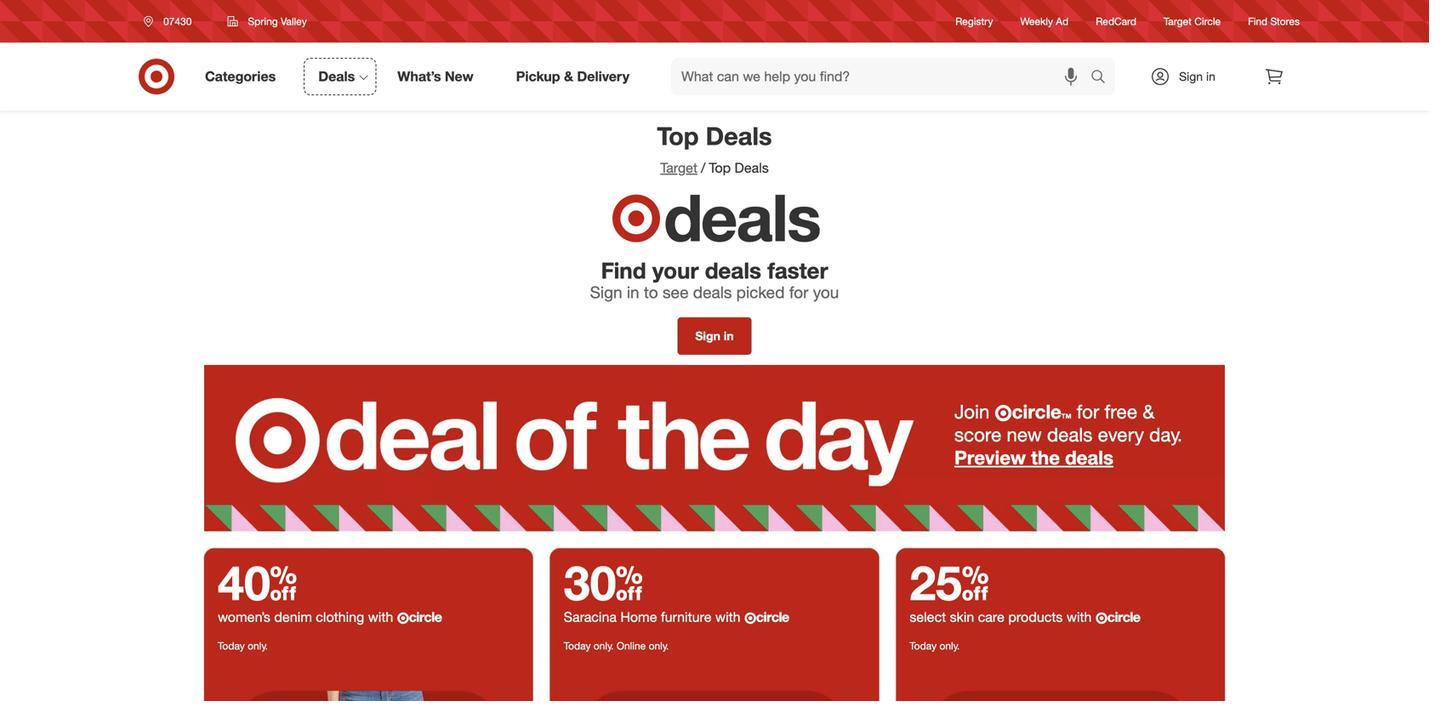 Task type: vqa. For each thing, say whether or not it's contained in the screenshot.
first the gift
no



Task type: describe. For each thing, give the bounding box(es) containing it.
weekly
[[1021, 15, 1053, 28]]

1 vertical spatial deals
[[706, 121, 772, 151]]

find stores link
[[1248, 14, 1300, 29]]

3 only. from the left
[[649, 639, 669, 652]]

deals right "the"
[[1065, 446, 1114, 469]]

new
[[445, 68, 474, 85]]

circle for 40
[[409, 609, 442, 625]]

for inside find your deals faster sign in to see deals picked for you
[[789, 282, 809, 302]]

what's new link
[[383, 58, 495, 95]]

target inside the top deals target / top deals
[[660, 160, 698, 176]]

0 horizontal spatial &
[[564, 68, 573, 85]]

07430 button
[[133, 6, 210, 37]]

sign in button
[[678, 317, 752, 355]]

new
[[1007, 423, 1042, 446]]

skin
[[950, 609, 974, 625]]

pickup
[[516, 68, 560, 85]]

saracina home furniture with
[[564, 609, 744, 625]]

day.
[[1150, 423, 1183, 446]]

clothing
[[316, 609, 364, 625]]

women's
[[218, 609, 270, 625]]

weekly ad link
[[1021, 14, 1069, 29]]

What can we help you find? suggestions appear below search field
[[671, 58, 1095, 95]]

40
[[218, 553, 297, 611]]

target deal of the day image for 25
[[896, 659, 1225, 701]]

every
[[1098, 423, 1144, 446]]

spring valley
[[248, 15, 307, 28]]

join
[[955, 400, 990, 423]]

faster
[[768, 257, 828, 284]]

◎
[[995, 404, 1012, 422]]

deals down /
[[664, 177, 820, 256]]

target inside "link"
[[1164, 15, 1192, 28]]

25
[[910, 553, 989, 611]]

deals inside deals 'link'
[[318, 68, 355, 85]]

care
[[978, 609, 1005, 625]]

0 vertical spatial sign in
[[1179, 69, 1216, 84]]

spring
[[248, 15, 278, 28]]

search
[[1083, 70, 1124, 86]]

deals right your
[[705, 257, 761, 284]]

valley
[[281, 15, 307, 28]]

today only. for 40
[[218, 639, 268, 652]]

redcard link
[[1096, 14, 1137, 29]]

search button
[[1083, 58, 1124, 99]]

sign in inside button
[[695, 328, 734, 343]]

in inside button
[[724, 328, 734, 343]]

your
[[652, 257, 699, 284]]

with for 40
[[368, 609, 393, 625]]

today for 30
[[564, 639, 591, 652]]

tm
[[1062, 412, 1072, 420]]

07430
[[163, 15, 192, 28]]

today only. online only.
[[564, 639, 669, 652]]

find for stores
[[1248, 15, 1268, 28]]

pickup & delivery link
[[502, 58, 651, 95]]

2 horizontal spatial in
[[1206, 69, 1216, 84]]

1 horizontal spatial top
[[709, 160, 731, 176]]

target deal of the day image for 40
[[204, 659, 533, 701]]

score
[[955, 423, 1002, 446]]

0 vertical spatial top
[[657, 121, 699, 151]]

target image
[[609, 190, 664, 246]]

in inside find your deals faster sign in to see deals picked for you
[[627, 282, 639, 302]]

today for 25
[[910, 639, 937, 652]]

only. for 25
[[940, 639, 960, 652]]

2 vertical spatial deals
[[735, 160, 769, 176]]

delivery
[[577, 68, 630, 85]]

target deal of the day image for 30
[[550, 659, 879, 701]]

weekly ad
[[1021, 15, 1069, 28]]

& inside for free & score new deals every day. preview the deals
[[1143, 400, 1155, 423]]



Task type: locate. For each thing, give the bounding box(es) containing it.
sign in down target circle "link"
[[1179, 69, 1216, 84]]

spring valley button
[[216, 6, 318, 37]]

30
[[564, 553, 643, 611]]

2 vertical spatial in
[[724, 328, 734, 343]]

0 horizontal spatial in
[[627, 282, 639, 302]]

women's denim clothing with
[[218, 609, 397, 625]]

sign down target circle "link"
[[1179, 69, 1203, 84]]

products
[[1008, 609, 1063, 625]]

sign
[[1179, 69, 1203, 84], [590, 282, 622, 302], [695, 328, 721, 343]]

top deals target / top deals
[[657, 121, 772, 176]]

1 horizontal spatial today
[[564, 639, 591, 652]]

1 horizontal spatial with
[[715, 609, 741, 625]]

1 vertical spatial find
[[601, 257, 646, 284]]

0 vertical spatial find
[[1248, 15, 1268, 28]]

find left stores
[[1248, 15, 1268, 28]]

only. for 30
[[594, 639, 614, 652]]

the
[[1031, 446, 1060, 469]]

today only. for 25
[[910, 639, 960, 652]]

& right pickup in the top of the page
[[564, 68, 573, 85]]

2 with from the left
[[715, 609, 741, 625]]

for
[[789, 282, 809, 302], [1077, 400, 1100, 423]]

0 horizontal spatial find
[[601, 257, 646, 284]]

find left your
[[601, 257, 646, 284]]

find stores
[[1248, 15, 1300, 28]]

0 vertical spatial &
[[564, 68, 573, 85]]

select skin care products with
[[910, 609, 1096, 625]]

deals right see
[[693, 282, 732, 302]]

1 horizontal spatial target
[[1164, 15, 1192, 28]]

1 vertical spatial for
[[1077, 400, 1100, 423]]

deals
[[664, 177, 820, 256], [705, 257, 761, 284], [693, 282, 732, 302], [1047, 423, 1093, 446], [1065, 446, 1114, 469]]

circle
[[1195, 15, 1221, 28]]

2 horizontal spatial with
[[1067, 609, 1092, 625]]

1 only. from the left
[[248, 639, 268, 652]]

today only. down the 'women's'
[[218, 639, 268, 652]]

sign inside button
[[695, 328, 721, 343]]

2 today only. from the left
[[910, 639, 960, 652]]

target
[[1164, 15, 1192, 28], [660, 160, 698, 176]]

see
[[663, 282, 689, 302]]

2 only. from the left
[[594, 639, 614, 652]]

today
[[218, 639, 245, 652], [564, 639, 591, 652], [910, 639, 937, 652]]

1 vertical spatial in
[[627, 282, 639, 302]]

0 vertical spatial for
[[789, 282, 809, 302]]

pickup & delivery
[[516, 68, 630, 85]]

1 horizontal spatial for
[[1077, 400, 1100, 423]]

home
[[621, 609, 657, 625]]

target left circle
[[1164, 15, 1192, 28]]

target circle
[[1164, 15, 1221, 28]]

3 today from the left
[[910, 639, 937, 652]]

sign inside find your deals faster sign in to see deals picked for you
[[590, 282, 622, 302]]

2 horizontal spatial sign
[[1179, 69, 1203, 84]]

free
[[1105, 400, 1138, 423]]

preview
[[955, 446, 1026, 469]]

find inside find your deals faster sign in to see deals picked for you
[[601, 257, 646, 284]]

& right free
[[1143, 400, 1155, 423]]

target link
[[660, 160, 698, 176]]

0 vertical spatial sign
[[1179, 69, 1203, 84]]

deals link
[[304, 58, 376, 95]]

0 horizontal spatial sign
[[590, 282, 622, 302]]

only. down the 'women's'
[[248, 639, 268, 652]]

sign in down find your deals faster sign in to see deals picked for you
[[695, 328, 734, 343]]

top
[[657, 121, 699, 151], [709, 160, 731, 176]]

you
[[813, 282, 839, 302]]

top up "target" 'link'
[[657, 121, 699, 151]]

what's new
[[398, 68, 474, 85]]

1 vertical spatial top
[[709, 160, 731, 176]]

for inside for free & score new deals every day. preview the deals
[[1077, 400, 1100, 423]]

target left /
[[660, 160, 698, 176]]

1 vertical spatial target
[[660, 160, 698, 176]]

0 vertical spatial in
[[1206, 69, 1216, 84]]

with for 30
[[715, 609, 741, 625]]

1 horizontal spatial in
[[724, 328, 734, 343]]

&
[[564, 68, 573, 85], [1143, 400, 1155, 423]]

categories link
[[191, 58, 297, 95]]

registry
[[956, 15, 993, 28]]

sign down find your deals faster sign in to see deals picked for you
[[695, 328, 721, 343]]

today only. down select
[[910, 639, 960, 652]]

stores
[[1271, 15, 1300, 28]]

circle
[[1012, 400, 1062, 423], [409, 609, 442, 625], [756, 609, 789, 625], [1108, 609, 1141, 625]]

deals
[[318, 68, 355, 85], [706, 121, 772, 151], [735, 160, 769, 176]]

to
[[644, 282, 658, 302]]

for right tm
[[1077, 400, 1100, 423]]

in down find your deals faster sign in to see deals picked for you
[[724, 328, 734, 343]]

target circle link
[[1164, 14, 1221, 29]]

today down saracina
[[564, 639, 591, 652]]

3 with from the left
[[1067, 609, 1092, 625]]

1 with from the left
[[368, 609, 393, 625]]

join ◎ circle tm
[[955, 400, 1072, 423]]

only. left online
[[594, 639, 614, 652]]

registry link
[[956, 14, 993, 29]]

in down circle
[[1206, 69, 1216, 84]]

1 horizontal spatial &
[[1143, 400, 1155, 423]]

0 horizontal spatial top
[[657, 121, 699, 151]]

sign in
[[1179, 69, 1216, 84], [695, 328, 734, 343]]

today down select
[[910, 639, 937, 652]]

only. down skin
[[940, 639, 960, 652]]

1 vertical spatial sign
[[590, 282, 622, 302]]

circle for 25
[[1108, 609, 1141, 625]]

1 horizontal spatial sign
[[695, 328, 721, 343]]

0 horizontal spatial target
[[660, 160, 698, 176]]

sign in link
[[1136, 58, 1242, 95]]

only.
[[248, 639, 268, 652], [594, 639, 614, 652], [649, 639, 669, 652], [940, 639, 960, 652]]

1 today only. from the left
[[218, 639, 268, 652]]

1 horizontal spatial sign in
[[1179, 69, 1216, 84]]

find your deals faster sign in to see deals picked for you
[[590, 257, 839, 302]]

circle for 30
[[756, 609, 789, 625]]

deals down tm
[[1047, 423, 1093, 446]]

only. for 40
[[248, 639, 268, 652]]

today for 40
[[218, 639, 245, 652]]

4 only. from the left
[[940, 639, 960, 652]]

find for your
[[601, 257, 646, 284]]

top right /
[[709, 160, 731, 176]]

in left to
[[627, 282, 639, 302]]

online
[[617, 639, 646, 652]]

select
[[910, 609, 946, 625]]

0 horizontal spatial for
[[789, 282, 809, 302]]

today only.
[[218, 639, 268, 652], [910, 639, 960, 652]]

target deal of the day image
[[204, 365, 1225, 531], [896, 659, 1225, 701], [204, 659, 533, 701], [550, 659, 879, 701]]

0 horizontal spatial today
[[218, 639, 245, 652]]

redcard
[[1096, 15, 1137, 28]]

0 horizontal spatial with
[[368, 609, 393, 625]]

with right furniture
[[715, 609, 741, 625]]

ad
[[1056, 15, 1069, 28]]

sign left to
[[590, 282, 622, 302]]

denim
[[274, 609, 312, 625]]

picked
[[737, 282, 785, 302]]

1 horizontal spatial find
[[1248, 15, 1268, 28]]

what's
[[398, 68, 441, 85]]

with
[[368, 609, 393, 625], [715, 609, 741, 625], [1067, 609, 1092, 625]]

saracina
[[564, 609, 617, 625]]

2 vertical spatial sign
[[695, 328, 721, 343]]

with right products
[[1067, 609, 1092, 625]]

0 vertical spatial deals
[[318, 68, 355, 85]]

2 horizontal spatial today
[[910, 639, 937, 652]]

only. right online
[[649, 639, 669, 652]]

1 vertical spatial &
[[1143, 400, 1155, 423]]

1 today from the left
[[218, 639, 245, 652]]

for free & score new deals every day. preview the deals
[[955, 400, 1183, 469]]

today down the 'women's'
[[218, 639, 245, 652]]

1 vertical spatial sign in
[[695, 328, 734, 343]]

find
[[1248, 15, 1268, 28], [601, 257, 646, 284]]

furniture
[[661, 609, 712, 625]]

0 horizontal spatial today only.
[[218, 639, 268, 652]]

in
[[1206, 69, 1216, 84], [627, 282, 639, 302], [724, 328, 734, 343]]

with right clothing
[[368, 609, 393, 625]]

for left you
[[789, 282, 809, 302]]

2 today from the left
[[564, 639, 591, 652]]

0 vertical spatial target
[[1164, 15, 1192, 28]]

categories
[[205, 68, 276, 85]]

1 horizontal spatial today only.
[[910, 639, 960, 652]]

/
[[701, 160, 706, 176]]

0 horizontal spatial sign in
[[695, 328, 734, 343]]



